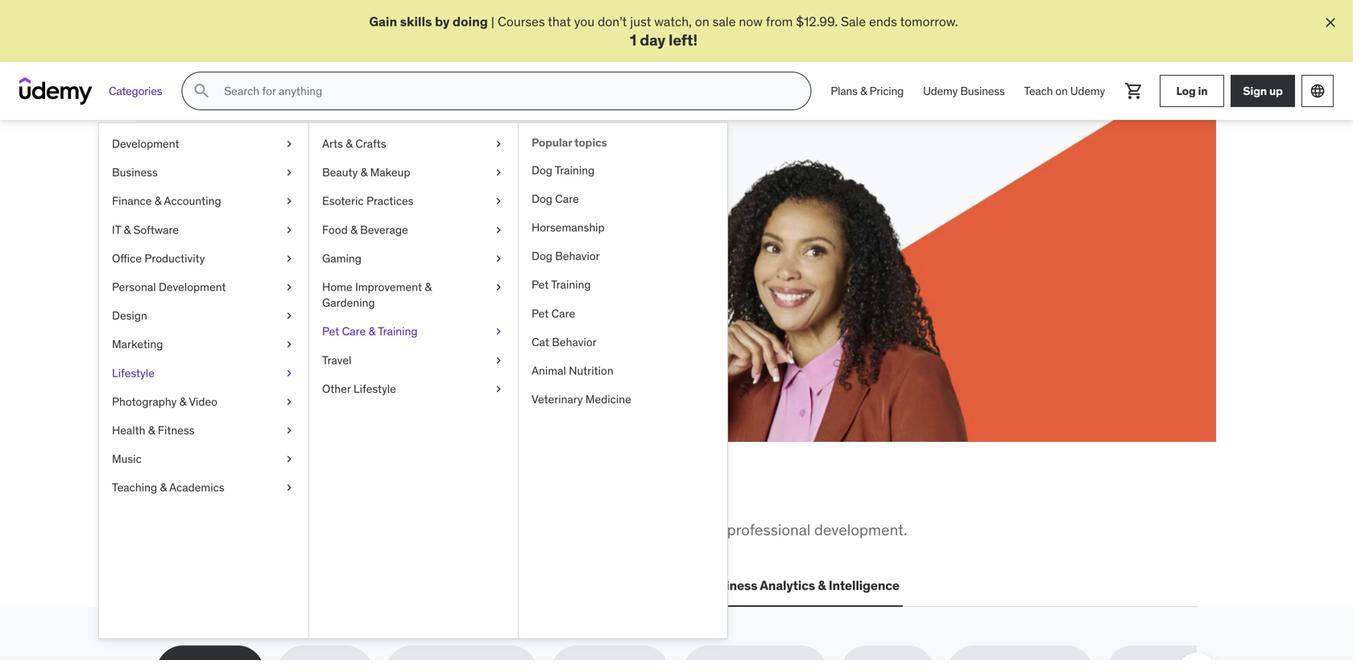 Task type: describe. For each thing, give the bounding box(es) containing it.
finance & accounting
[[112, 194, 221, 209]]

topics
[[575, 136, 607, 150]]

dog training
[[532, 163, 595, 178]]

rounded
[[667, 521, 724, 540]]

submit search image
[[192, 82, 211, 101]]

sale for save)
[[274, 280, 299, 297]]

one
[[465, 480, 511, 514]]

log in
[[1177, 84, 1208, 98]]

dog training link
[[519, 156, 728, 185]]

in inside all the skills you need in one place from critical workplace skills to technical topics, our catalog supports well-rounded professional development.
[[435, 480, 460, 514]]

all the skills you need in one place from critical workplace skills to technical topics, our catalog supports well-rounded professional development.
[[156, 480, 908, 540]]

xsmall image for arts & crafts
[[492, 136, 505, 152]]

pet training link
[[519, 271, 728, 300]]

science
[[521, 578, 569, 594]]

xsmall image for gaming
[[492, 251, 505, 267]]

gardening
[[322, 296, 375, 310]]

0 vertical spatial development
[[112, 137, 179, 151]]

xsmall image for business
[[283, 165, 296, 181]]

xsmall image for design
[[283, 308, 296, 324]]

watch,
[[655, 13, 692, 30]]

sign up link
[[1231, 75, 1296, 107]]

don't
[[598, 13, 627, 30]]

horsemanship link
[[519, 214, 728, 242]]

& for accounting
[[155, 194, 162, 209]]

veterinary
[[532, 393, 583, 407]]

medicine
[[586, 393, 632, 407]]

need
[[369, 480, 430, 514]]

animal
[[532, 364, 566, 378]]

accounting
[[164, 194, 221, 209]]

learn,
[[214, 190, 298, 224]]

well-
[[633, 521, 667, 540]]

video
[[189, 395, 218, 409]]

0 horizontal spatial lifestyle
[[112, 366, 155, 381]]

1 udemy from the left
[[923, 84, 958, 98]]

teaching & academics
[[112, 481, 225, 495]]

tomorrow. for save)
[[333, 280, 391, 297]]

data science button
[[487, 567, 572, 606]]

lifestyle inside "link"
[[354, 382, 396, 396]]

finance & accounting link
[[99, 187, 309, 216]]

dog for dog care
[[532, 192, 553, 206]]

photography & video link
[[99, 388, 309, 417]]

2 horizontal spatial business
[[961, 84, 1005, 98]]

your
[[357, 262, 382, 279]]

training for pet training
[[551, 278, 591, 292]]

just
[[630, 13, 651, 30]]

teach
[[1025, 84, 1053, 98]]

pet training
[[532, 278, 591, 292]]

travel
[[322, 353, 352, 368]]

topics,
[[439, 521, 485, 540]]

gain
[[369, 13, 397, 30]]

other
[[322, 382, 351, 396]]

development.
[[815, 521, 908, 540]]

on inside gain skills by doing | courses that you don't just watch, on sale now from $12.99. sale ends tomorrow. 1 day left!
[[695, 13, 710, 30]]

$12.99. for save)
[[229, 280, 271, 297]]

it for it & software
[[112, 223, 121, 237]]

beauty
[[322, 165, 358, 180]]

categories
[[109, 84, 162, 98]]

home improvement & gardening link
[[309, 273, 518, 318]]

professional
[[727, 521, 811, 540]]

& for academics
[[160, 481, 167, 495]]

pet for pet care
[[532, 307, 549, 321]]

pet care & training element
[[518, 123, 728, 639]]

1 horizontal spatial on
[[1056, 84, 1068, 98]]

marketing
[[112, 337, 163, 352]]

lifestyle link
[[99, 359, 309, 388]]

animal nutrition
[[532, 364, 614, 378]]

you inside gain skills by doing | courses that you don't just watch, on sale now from $12.99. sale ends tomorrow. 1 day left!
[[574, 13, 595, 30]]

courses for doing
[[498, 13, 545, 30]]

development inside personal development link
[[159, 280, 226, 295]]

practice,
[[303, 190, 412, 224]]

up
[[1270, 84, 1283, 98]]

(and
[[214, 223, 271, 256]]

pet for pet training
[[532, 278, 549, 292]]

cat behavior link
[[519, 328, 728, 357]]

sale for |
[[841, 13, 866, 30]]

care for pet care
[[552, 307, 575, 321]]

xsmall image for esoteric practices
[[492, 194, 505, 209]]

data
[[490, 578, 518, 594]]

xsmall image for photography & video
[[283, 394, 296, 410]]

it for it certifications
[[289, 578, 300, 594]]

health
[[112, 424, 145, 438]]

gain skills by doing | courses that you don't just watch, on sale now from $12.99. sale ends tomorrow. 1 day left!
[[369, 13, 959, 49]]

business for business
[[112, 165, 158, 180]]

dog behavior
[[532, 249, 600, 264]]

other lifestyle
[[322, 382, 396, 396]]

close image
[[1323, 15, 1339, 31]]

2 vertical spatial training
[[378, 325, 418, 339]]

personal development
[[112, 280, 226, 295]]

& inside home improvement & gardening
[[425, 280, 432, 295]]

xsmall image for food & beverage
[[492, 222, 505, 238]]

pet care link
[[519, 300, 728, 328]]

succeed
[[417, 190, 518, 224]]

xsmall image for marketing
[[283, 337, 296, 353]]

analytics
[[760, 578, 815, 594]]

left!
[[669, 30, 698, 49]]

every
[[284, 262, 315, 279]]

day
[[640, 30, 666, 49]]

productivity
[[145, 251, 205, 266]]

& for beverage
[[351, 223, 358, 237]]

business analytics & intelligence button
[[700, 567, 903, 606]]

personal development link
[[99, 273, 309, 302]]

popular
[[532, 136, 572, 150]]

& for video
[[179, 395, 186, 409]]

log
[[1177, 84, 1196, 98]]

skills inside gain skills by doing | courses that you don't just watch, on sale now from $12.99. sale ends tomorrow. 1 day left!
[[400, 13, 432, 30]]

pet care & training
[[322, 325, 418, 339]]

xsmall image for it & software
[[283, 222, 296, 238]]

for
[[265, 262, 281, 279]]

xsmall image for other lifestyle
[[492, 382, 505, 397]]

behavior for cat behavior
[[552, 335, 597, 350]]

beverage
[[360, 223, 408, 237]]

udemy business link
[[914, 72, 1015, 111]]

esoteric practices link
[[309, 187, 518, 216]]

training for dog training
[[555, 163, 595, 178]]

business for business analytics & intelligence
[[703, 578, 758, 594]]

save)
[[275, 223, 339, 256]]

pet for pet care & training
[[322, 325, 339, 339]]

ends for save)
[[302, 280, 330, 297]]

from
[[156, 521, 192, 540]]

dog care
[[532, 192, 579, 206]]

music
[[112, 452, 142, 467]]



Task type: locate. For each thing, give the bounding box(es) containing it.
food
[[322, 223, 348, 237]]

starting
[[483, 262, 528, 279]]

1 vertical spatial on
[[1056, 84, 1068, 98]]

animal nutrition link
[[519, 357, 728, 386]]

& for software
[[124, 223, 131, 237]]

xsmall image inside esoteric practices link
[[492, 194, 505, 209]]

gaming link
[[309, 245, 518, 273]]

photography & video
[[112, 395, 218, 409]]

ends inside learn, practice, succeed (and save) courses for every skill in your learning journey, starting at $12.99. sale ends tomorrow.
[[302, 280, 330, 297]]

arts & crafts
[[322, 137, 386, 151]]

xsmall image inside pet care & training link
[[492, 324, 505, 340]]

0 vertical spatial ends
[[869, 13, 898, 30]]

now
[[739, 13, 763, 30]]

training up travel link
[[378, 325, 418, 339]]

tomorrow. down your
[[333, 280, 391, 297]]

0 vertical spatial sale
[[841, 13, 866, 30]]

0 horizontal spatial you
[[318, 480, 364, 514]]

travel link
[[309, 346, 518, 375]]

dog behavior link
[[519, 242, 728, 271]]

$12.99. right from
[[796, 13, 838, 30]]

dog for dog behavior
[[532, 249, 553, 264]]

1 vertical spatial sale
[[274, 280, 299, 297]]

0 vertical spatial skills
[[400, 13, 432, 30]]

1 horizontal spatial in
[[435, 480, 460, 514]]

tomorrow. inside gain skills by doing | courses that you don't just watch, on sale now from $12.99. sale ends tomorrow. 1 day left!
[[900, 13, 959, 30]]

business left "analytics"
[[703, 578, 758, 594]]

xsmall image inside arts & crafts link
[[492, 136, 505, 152]]

2 vertical spatial dog
[[532, 249, 553, 264]]

1 horizontal spatial it
[[289, 578, 300, 594]]

& inside button
[[818, 578, 826, 594]]

1 vertical spatial care
[[552, 307, 575, 321]]

xsmall image left the arts at left top
[[283, 136, 296, 152]]

0 vertical spatial tomorrow.
[[900, 13, 959, 30]]

0 vertical spatial dog
[[532, 163, 553, 178]]

xsmall image for pet care & training
[[492, 324, 505, 340]]

it certifications button
[[286, 567, 388, 606]]

xsmall image inside finance & accounting link
[[283, 194, 296, 209]]

teach on udemy
[[1025, 84, 1105, 98]]

it left certifications
[[289, 578, 300, 594]]

food & beverage link
[[309, 216, 518, 245]]

development link
[[99, 130, 309, 159]]

1 dog from the top
[[532, 163, 553, 178]]

to
[[357, 521, 371, 540]]

& right health
[[148, 424, 155, 438]]

1 horizontal spatial skills
[[319, 521, 353, 540]]

tomorrow. inside learn, practice, succeed (and save) courses for every skill in your learning journey, starting at $12.99. sale ends tomorrow.
[[333, 280, 391, 297]]

xsmall image inside the business link
[[283, 165, 296, 181]]

xsmall image inside the music link
[[283, 452, 296, 468]]

ends inside gain skills by doing | courses that you don't just watch, on sale now from $12.99. sale ends tomorrow. 1 day left!
[[869, 13, 898, 30]]

1 vertical spatial $12.99.
[[229, 280, 271, 297]]

food & beverage
[[322, 223, 408, 237]]

technical
[[374, 521, 436, 540]]

xsmall image for teaching & academics
[[283, 480, 296, 496]]

0 horizontal spatial udemy
[[923, 84, 958, 98]]

0 vertical spatial business
[[961, 84, 1005, 98]]

business up finance
[[112, 165, 158, 180]]

in inside log in link
[[1199, 84, 1208, 98]]

on right the teach on the right of the page
[[1056, 84, 1068, 98]]

pet up 'travel'
[[322, 325, 339, 339]]

xsmall image for music
[[283, 452, 296, 468]]

& up office
[[124, 223, 131, 237]]

xsmall image up every
[[283, 222, 296, 238]]

courses right |
[[498, 13, 545, 30]]

ends down the "skill"
[[302, 280, 330, 297]]

business link
[[99, 159, 309, 187]]

skill
[[318, 262, 340, 279]]

on left sale
[[695, 13, 710, 30]]

xsmall image for beauty & makeup
[[492, 165, 505, 181]]

2 horizontal spatial skills
[[400, 13, 432, 30]]

1 vertical spatial development
[[159, 280, 226, 295]]

xsmall image inside beauty & makeup link
[[492, 165, 505, 181]]

pet care & training link
[[309, 318, 518, 346]]

photography
[[112, 395, 177, 409]]

xsmall image inside gaming link
[[492, 251, 505, 267]]

1 horizontal spatial you
[[574, 13, 595, 30]]

& for makeup
[[361, 165, 368, 180]]

xsmall image
[[492, 136, 505, 152], [492, 165, 505, 181], [283, 194, 296, 209], [492, 194, 505, 209], [283, 251, 296, 267], [283, 280, 296, 296], [283, 308, 296, 324], [492, 324, 505, 340], [492, 353, 505, 369], [283, 366, 296, 382], [283, 394, 296, 410], [283, 423, 296, 439], [283, 480, 296, 496]]

xsmall image up workplace
[[283, 452, 296, 468]]

behavior down horsemanship
[[555, 249, 600, 264]]

crafts
[[356, 137, 386, 151]]

design
[[112, 309, 147, 323]]

0 vertical spatial courses
[[498, 13, 545, 30]]

log in link
[[1160, 75, 1225, 107]]

in
[[1199, 84, 1208, 98], [343, 262, 354, 279], [435, 480, 460, 514]]

0 horizontal spatial on
[[695, 13, 710, 30]]

2 vertical spatial skills
[[319, 521, 353, 540]]

0 vertical spatial pet
[[532, 278, 549, 292]]

finance
[[112, 194, 152, 209]]

& right plans
[[861, 84, 867, 98]]

xsmall image inside office productivity link
[[283, 251, 296, 267]]

1 vertical spatial in
[[343, 262, 354, 279]]

xsmall image
[[283, 136, 296, 152], [283, 165, 296, 181], [283, 222, 296, 238], [492, 222, 505, 238], [492, 251, 505, 267], [492, 280, 505, 296], [283, 337, 296, 353], [492, 382, 505, 397], [283, 452, 296, 468]]

behavior for dog behavior
[[555, 249, 600, 264]]

behavior
[[555, 249, 600, 264], [552, 335, 597, 350]]

xsmall image down starting
[[492, 280, 505, 296]]

xsmall image for health & fitness
[[283, 423, 296, 439]]

you
[[574, 13, 595, 30], [318, 480, 364, 514]]

business analytics & intelligence
[[703, 578, 900, 594]]

$12.99. for |
[[796, 13, 838, 30]]

0 vertical spatial on
[[695, 13, 710, 30]]

& down the 'learning'
[[425, 280, 432, 295]]

3 dog from the top
[[532, 249, 553, 264]]

certifications
[[303, 578, 385, 594]]

you inside all the skills you need in one place from critical workplace skills to technical topics, our catalog supports well-rounded professional development.
[[318, 480, 364, 514]]

1 vertical spatial courses
[[214, 262, 262, 279]]

by
[[435, 13, 450, 30]]

courses inside gain skills by doing | courses that you don't just watch, on sale now from $12.99. sale ends tomorrow. 1 day left!
[[498, 13, 545, 30]]

0 vertical spatial lifestyle
[[112, 366, 155, 381]]

pet up 'cat'
[[532, 307, 549, 321]]

in right the log
[[1199, 84, 1208, 98]]

plans
[[831, 84, 858, 98]]

shopping cart with 0 items image
[[1125, 82, 1144, 101]]

xsmall image right journey,
[[492, 251, 505, 267]]

courses inside learn, practice, succeed (and save) courses for every skill in your learning journey, starting at $12.99. sale ends tomorrow.
[[214, 262, 262, 279]]

dog for dog training
[[532, 163, 553, 178]]

& left video
[[179, 395, 186, 409]]

0 horizontal spatial ends
[[302, 280, 330, 297]]

0 vertical spatial care
[[555, 192, 579, 206]]

0 horizontal spatial skills
[[244, 480, 313, 514]]

1 horizontal spatial sale
[[841, 13, 866, 30]]

arts & crafts link
[[309, 130, 518, 159]]

& right "analytics"
[[818, 578, 826, 594]]

development down office productivity link
[[159, 280, 226, 295]]

intelligence
[[829, 578, 900, 594]]

0 vertical spatial you
[[574, 13, 595, 30]]

$12.99. inside learn, practice, succeed (and save) courses for every skill in your learning journey, starting at $12.99. sale ends tomorrow.
[[229, 280, 271, 297]]

care for pet care & training
[[342, 325, 366, 339]]

the
[[199, 480, 239, 514]]

xsmall image for lifestyle
[[283, 366, 296, 382]]

tomorrow.
[[900, 13, 959, 30], [333, 280, 391, 297]]

1 horizontal spatial business
[[703, 578, 758, 594]]

sale
[[713, 13, 736, 30]]

xsmall image up starting
[[492, 222, 505, 238]]

& right food
[[351, 223, 358, 237]]

on
[[695, 13, 710, 30], [1056, 84, 1068, 98]]

Search for anything text field
[[221, 78, 791, 105]]

in up topics,
[[435, 480, 460, 514]]

0 vertical spatial behavior
[[555, 249, 600, 264]]

from
[[766, 13, 793, 30]]

xsmall image for home improvement & gardening
[[492, 280, 505, 296]]

1 vertical spatial business
[[112, 165, 158, 180]]

pricing
[[870, 84, 904, 98]]

all
[[156, 480, 194, 514]]

development down the categories 'dropdown button'
[[112, 137, 179, 151]]

popular topics
[[532, 136, 607, 150]]

sale
[[841, 13, 866, 30], [274, 280, 299, 297]]

1 horizontal spatial lifestyle
[[354, 382, 396, 396]]

2 vertical spatial in
[[435, 480, 460, 514]]

care up the cat behavior
[[552, 307, 575, 321]]

xsmall image up learn,
[[283, 165, 296, 181]]

udemy left "shopping cart with 0 items" image
[[1071, 84, 1105, 98]]

beauty & makeup
[[322, 165, 411, 180]]

1 vertical spatial tomorrow.
[[333, 280, 391, 297]]

xsmall image inside the home improvement & gardening link
[[492, 280, 505, 296]]

$12.99. down for on the left top
[[229, 280, 271, 297]]

office productivity
[[112, 251, 205, 266]]

xsmall image for development
[[283, 136, 296, 152]]

1 vertical spatial it
[[289, 578, 300, 594]]

xsmall image inside lifestyle link
[[283, 366, 296, 382]]

training
[[555, 163, 595, 178], [551, 278, 591, 292], [378, 325, 418, 339]]

2 horizontal spatial in
[[1199, 84, 1208, 98]]

xsmall image inside marketing link
[[283, 337, 296, 353]]

1 horizontal spatial tomorrow.
[[900, 13, 959, 30]]

1 vertical spatial behavior
[[552, 335, 597, 350]]

udemy right pricing
[[923, 84, 958, 98]]

xsmall image inside the development link
[[283, 136, 296, 152]]

xsmall image for personal development
[[283, 280, 296, 296]]

it inside it & software link
[[112, 223, 121, 237]]

1 vertical spatial lifestyle
[[354, 382, 396, 396]]

sale down every
[[274, 280, 299, 297]]

1 horizontal spatial $12.99.
[[796, 13, 838, 30]]

xsmall image inside photography & video link
[[283, 394, 296, 410]]

0 horizontal spatial $12.99.
[[229, 280, 271, 297]]

gaming
[[322, 251, 362, 266]]

xsmall image inside personal development link
[[283, 280, 296, 296]]

0 vertical spatial in
[[1199, 84, 1208, 98]]

xsmall image inside health & fitness link
[[283, 423, 296, 439]]

2 vertical spatial pet
[[322, 325, 339, 339]]

it up office
[[112, 223, 121, 237]]

xsmall image inside teaching & academics link
[[283, 480, 296, 496]]

it inside it certifications button
[[289, 578, 300, 594]]

& for crafts
[[346, 137, 353, 151]]

care inside 'link'
[[555, 192, 579, 206]]

2 dog from the top
[[532, 192, 553, 206]]

care up horsemanship
[[555, 192, 579, 206]]

plans & pricing link
[[821, 72, 914, 111]]

esoteric
[[322, 194, 364, 209]]

& down home improvement & gardening
[[369, 325, 376, 339]]

data science
[[490, 578, 569, 594]]

xsmall image inside travel link
[[492, 353, 505, 369]]

& right teaching
[[160, 481, 167, 495]]

xsmall image for travel
[[492, 353, 505, 369]]

1 horizontal spatial ends
[[869, 13, 898, 30]]

workplace
[[245, 521, 315, 540]]

1 vertical spatial you
[[318, 480, 364, 514]]

dog
[[532, 163, 553, 178], [532, 192, 553, 206], [532, 249, 553, 264]]

skills left to
[[319, 521, 353, 540]]

dog inside 'link'
[[532, 192, 553, 206]]

skills up workplace
[[244, 480, 313, 514]]

xsmall image inside it & software link
[[283, 222, 296, 238]]

sign
[[1243, 84, 1267, 98]]

courses
[[498, 13, 545, 30], [214, 262, 262, 279]]

dog down dog training
[[532, 192, 553, 206]]

tomorrow. up 'udemy business'
[[900, 13, 959, 30]]

dog care link
[[519, 185, 728, 214]]

care for dog care
[[555, 192, 579, 206]]

ends for |
[[869, 13, 898, 30]]

xsmall image for office productivity
[[283, 251, 296, 267]]

you right that
[[574, 13, 595, 30]]

& right beauty on the left top
[[361, 165, 368, 180]]

health & fitness link
[[99, 417, 309, 445]]

training down the popular topics
[[555, 163, 595, 178]]

2 vertical spatial business
[[703, 578, 758, 594]]

& right the arts at left top
[[346, 137, 353, 151]]

xsmall image for finance & accounting
[[283, 194, 296, 209]]

& for pricing
[[861, 84, 867, 98]]

0 horizontal spatial it
[[112, 223, 121, 237]]

ends
[[869, 13, 898, 30], [302, 280, 330, 297]]

xsmall image inside design link
[[283, 308, 296, 324]]

catalog
[[515, 521, 565, 540]]

courses for (and
[[214, 262, 262, 279]]

in right the "skill"
[[343, 262, 354, 279]]

you up to
[[318, 480, 364, 514]]

sale up plans
[[841, 13, 866, 30]]

doing
[[453, 13, 488, 30]]

training down dog behavior
[[551, 278, 591, 292]]

udemy image
[[19, 78, 93, 105]]

0 horizontal spatial tomorrow.
[[333, 280, 391, 297]]

$12.99. inside gain skills by doing | courses that you don't just watch, on sale now from $12.99. sale ends tomorrow. 1 day left!
[[796, 13, 838, 30]]

pet up pet care
[[532, 278, 549, 292]]

0 horizontal spatial business
[[112, 165, 158, 180]]

& right finance
[[155, 194, 162, 209]]

xsmall image down every
[[283, 337, 296, 353]]

1 vertical spatial pet
[[532, 307, 549, 321]]

it & software link
[[99, 216, 309, 245]]

in inside learn, practice, succeed (and save) courses for every skill in your learning journey, starting at $12.99. sale ends tomorrow.
[[343, 262, 354, 279]]

categories button
[[99, 72, 172, 111]]

&
[[861, 84, 867, 98], [346, 137, 353, 151], [361, 165, 368, 180], [155, 194, 162, 209], [124, 223, 131, 237], [351, 223, 358, 237], [425, 280, 432, 295], [369, 325, 376, 339], [179, 395, 186, 409], [148, 424, 155, 438], [160, 481, 167, 495], [818, 578, 826, 594]]

lifestyle down marketing
[[112, 366, 155, 381]]

skills left the by
[[400, 13, 432, 30]]

xsmall image inside food & beverage link
[[492, 222, 505, 238]]

beauty & makeup link
[[309, 159, 518, 187]]

business left the teach on the right of the page
[[961, 84, 1005, 98]]

1 vertical spatial dog
[[532, 192, 553, 206]]

dog up "pet training"
[[532, 249, 553, 264]]

sale inside learn, practice, succeed (and save) courses for every skill in your learning journey, starting at $12.99. sale ends tomorrow.
[[274, 280, 299, 297]]

care down the gardening
[[342, 325, 366, 339]]

0 horizontal spatial courses
[[214, 262, 262, 279]]

|
[[491, 13, 495, 30]]

& for fitness
[[148, 424, 155, 438]]

academics
[[169, 481, 225, 495]]

music link
[[99, 445, 309, 474]]

2 vertical spatial care
[[342, 325, 366, 339]]

other lifestyle link
[[309, 375, 518, 404]]

business inside button
[[703, 578, 758, 594]]

courses up at
[[214, 262, 262, 279]]

1 vertical spatial training
[[551, 278, 591, 292]]

dog down popular
[[532, 163, 553, 178]]

0 horizontal spatial sale
[[274, 280, 299, 297]]

lifestyle
[[112, 366, 155, 381], [354, 382, 396, 396]]

choose a language image
[[1310, 83, 1326, 99]]

1 horizontal spatial udemy
[[1071, 84, 1105, 98]]

lifestyle right other
[[354, 382, 396, 396]]

0 vertical spatial it
[[112, 223, 121, 237]]

xsmall image inside other lifestyle "link"
[[492, 382, 505, 397]]

tomorrow. for |
[[900, 13, 959, 30]]

0 horizontal spatial in
[[343, 262, 354, 279]]

udemy business
[[923, 84, 1005, 98]]

1 horizontal spatial courses
[[498, 13, 545, 30]]

ends up pricing
[[869, 13, 898, 30]]

makeup
[[370, 165, 411, 180]]

0 vertical spatial training
[[555, 163, 595, 178]]

xsmall image left the 'veterinary'
[[492, 382, 505, 397]]

journey,
[[435, 262, 480, 279]]

1 vertical spatial ends
[[302, 280, 330, 297]]

behavior up animal nutrition
[[552, 335, 597, 350]]

place
[[516, 480, 583, 514]]

2 udemy from the left
[[1071, 84, 1105, 98]]

0 vertical spatial $12.99.
[[796, 13, 838, 30]]

arts
[[322, 137, 343, 151]]

health & fitness
[[112, 424, 195, 438]]

sale inside gain skills by doing | courses that you don't just watch, on sale now from $12.99. sale ends tomorrow. 1 day left!
[[841, 13, 866, 30]]

1 vertical spatial skills
[[244, 480, 313, 514]]

supports
[[569, 521, 629, 540]]



Task type: vqa. For each thing, say whether or not it's contained in the screenshot.
Anywhere.
no



